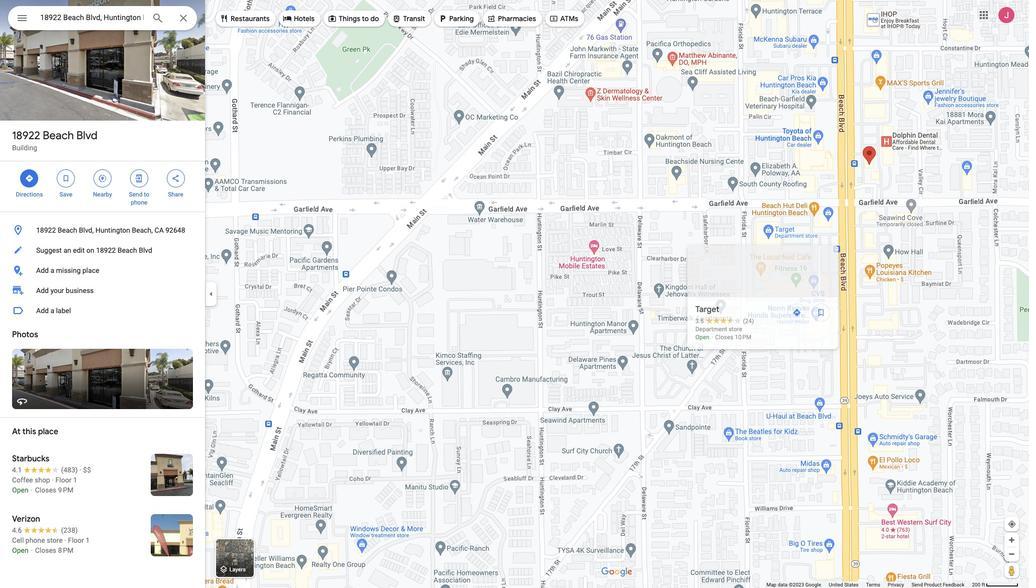 Task type: describe. For each thing, give the bounding box(es) containing it.
200 ft button
[[973, 582, 1019, 588]]

a for missing
[[50, 267, 54, 275]]

9 pm
[[58, 486, 74, 494]]

 parking
[[439, 13, 474, 24]]

target
[[696, 305, 720, 315]]

department store open ⋅ closes 10 pm
[[696, 326, 752, 341]]

restaurants
[[231, 14, 270, 23]]

18922 Beach Blvd, Huntington Beach, CA 92648 field
[[8, 6, 197, 30]]

3.5 stars 24 reviews image
[[696, 317, 754, 325]]

4.1
[[12, 466, 22, 474]]

phone inside send to phone
[[131, 199, 148, 206]]

blvd inside 'suggest an edit on 18922 beach blvd' button
[[139, 246, 152, 254]]

2 vertical spatial 18922
[[96, 246, 116, 254]]

⋅ inside department store open ⋅ closes 10 pm
[[711, 334, 714, 341]]

 search field
[[8, 6, 197, 32]]

4.6 stars 238 reviews image
[[12, 525, 78, 536]]

starbucks
[[12, 454, 49, 464]]

collapse side panel image
[[206, 289, 217, 300]]

· $$
[[80, 466, 91, 474]]

privacy button
[[888, 582, 905, 588]]

©2023
[[789, 582, 805, 588]]


[[98, 173, 107, 184]]

(24)
[[744, 318, 754, 325]]

transit
[[403, 14, 425, 23]]

 things to do
[[328, 13, 379, 24]]


[[550, 13, 559, 24]]


[[392, 13, 401, 24]]

3.5
[[696, 318, 704, 325]]

hotels
[[294, 14, 315, 23]]

closes inside coffee shop · floor 1 open ⋅ closes 9 pm
[[35, 486, 56, 494]]

zoom out image
[[1009, 551, 1016, 558]]

0 horizontal spatial place
[[38, 427, 58, 437]]

18922 beach blvd, huntington beach, ca 92648
[[36, 226, 185, 234]]

to inside  things to do
[[362, 14, 369, 23]]

send product feedback button
[[912, 582, 965, 588]]

18922 for blvd
[[12, 129, 40, 143]]

united
[[829, 582, 844, 588]]

 hotels
[[283, 13, 315, 24]]


[[283, 13, 292, 24]]

18922 beach blvd building
[[12, 129, 98, 152]]

none field inside 18922 beach blvd, huntington beach, ca 92648 field
[[40, 12, 144, 24]]

blvd,
[[79, 226, 94, 234]]

add for add a label
[[36, 307, 49, 315]]

this
[[22, 427, 36, 437]]

send product feedback
[[912, 582, 965, 588]]

⋅ inside cell phone store · floor 1 open ⋅ closes 8 pm
[[30, 547, 33, 555]]

suggest
[[36, 246, 62, 254]]

4.6
[[12, 526, 22, 535]]

department store element
[[696, 326, 743, 333]]

zoom in image
[[1009, 537, 1016, 544]]

map data ©2023 google
[[767, 582, 822, 588]]

10 pm
[[735, 334, 752, 341]]

price: moderate image
[[83, 466, 91, 474]]

verizon
[[12, 514, 40, 524]]

200
[[973, 582, 981, 588]]


[[135, 173, 144, 184]]

open inside coffee shop · floor 1 open ⋅ closes 9 pm
[[12, 486, 28, 494]]

beach for blvd,
[[58, 226, 77, 234]]

missing
[[56, 267, 81, 275]]

 restaurants
[[220, 13, 270, 24]]

floor inside cell phone store · floor 1 open ⋅ closes 8 pm
[[68, 537, 84, 545]]

huntington
[[96, 226, 130, 234]]

on
[[86, 246, 94, 254]]

states
[[845, 582, 859, 588]]

send for send to phone
[[129, 191, 143, 198]]

footer inside google maps element
[[767, 582, 973, 588]]

⋅ inside coffee shop · floor 1 open ⋅ closes 9 pm
[[30, 486, 33, 494]]

united states button
[[829, 582, 859, 588]]

data
[[778, 582, 788, 588]]

business
[[66, 287, 94, 295]]

coffee shop · floor 1 open ⋅ closes 9 pm
[[12, 476, 77, 494]]


[[439, 13, 448, 24]]

add for add your business
[[36, 287, 49, 295]]

add a missing place
[[36, 267, 99, 275]]

photos
[[12, 330, 38, 340]]

terms
[[867, 582, 881, 588]]


[[328, 13, 337, 24]]

atms
[[561, 14, 579, 23]]

 transit
[[392, 13, 425, 24]]

a for label
[[50, 307, 54, 315]]

show your location image
[[1008, 520, 1017, 529]]

18922 beach blvd, huntington beach, ca 92648 button
[[0, 220, 205, 240]]

target element
[[696, 304, 720, 316]]


[[171, 173, 180, 184]]

beach for blvd
[[43, 129, 74, 143]]

feedback
[[944, 582, 965, 588]]

shop
[[35, 476, 50, 484]]

send to phone
[[129, 191, 149, 206]]



Task type: vqa. For each thing, say whether or not it's contained in the screenshot.
Update
no



Task type: locate. For each thing, give the bounding box(es) containing it.
0 vertical spatial place
[[82, 267, 99, 275]]

beach,
[[132, 226, 153, 234]]

cell
[[12, 537, 24, 545]]

add for add a missing place
[[36, 267, 49, 275]]

1 horizontal spatial 1
[[86, 537, 90, 545]]

store down 4.6 stars 238 reviews image
[[47, 537, 63, 545]]

None field
[[40, 12, 144, 24]]

1 horizontal spatial store
[[729, 326, 743, 333]]

add inside button
[[36, 307, 49, 315]]

a left label
[[50, 307, 54, 315]]

phone down 
[[131, 199, 148, 206]]

1 vertical spatial beach
[[58, 226, 77, 234]]

· right shop
[[52, 476, 54, 484]]

a inside 'button'
[[50, 267, 54, 275]]

1 inside cell phone store · floor 1 open ⋅ closes 8 pm
[[86, 537, 90, 545]]

add left label
[[36, 307, 49, 315]]

1 vertical spatial blvd
[[139, 246, 152, 254]]

18922 up suggest
[[36, 226, 56, 234]]

parking
[[450, 14, 474, 23]]

to left share
[[144, 191, 149, 198]]

0 horizontal spatial phone
[[26, 537, 45, 545]]

0 vertical spatial open
[[696, 334, 710, 341]]

share
[[168, 191, 183, 198]]

google account: james peterson  
(james.peterson1902@gmail.com) image
[[999, 7, 1015, 23]]

92648
[[166, 226, 185, 234]]

a left missing
[[50, 267, 54, 275]]

 atms
[[550, 13, 579, 24]]

1 vertical spatial place
[[38, 427, 58, 437]]

open down cell
[[12, 547, 28, 555]]

actions for 18922 beach blvd region
[[0, 161, 205, 212]]

department
[[696, 326, 728, 333]]

2 vertical spatial open
[[12, 547, 28, 555]]

1 vertical spatial closes
[[35, 486, 56, 494]]


[[61, 173, 70, 184]]

closes inside department store open ⋅ closes 10 pm
[[716, 334, 734, 341]]

open
[[696, 334, 710, 341], [12, 486, 28, 494], [12, 547, 28, 555]]

at
[[12, 427, 21, 437]]

product
[[925, 582, 942, 588]]

label
[[56, 307, 71, 315]]

0 horizontal spatial blvd
[[76, 129, 98, 143]]

0 vertical spatial 18922
[[12, 129, 40, 143]]

2 vertical spatial ·
[[64, 537, 66, 545]]

1 inside coffee shop · floor 1 open ⋅ closes 9 pm
[[73, 476, 77, 484]]

1 vertical spatial add
[[36, 287, 49, 295]]

directions
[[16, 191, 43, 198]]

send
[[129, 191, 143, 198], [912, 582, 923, 588]]

save
[[60, 191, 72, 198]]

terms button
[[867, 582, 881, 588]]

cell phone store · floor 1 open ⋅ closes 8 pm
[[12, 537, 90, 555]]

closes inside cell phone store · floor 1 open ⋅ closes 8 pm
[[35, 547, 56, 555]]

18922 right on
[[96, 246, 116, 254]]

· left "$$"
[[80, 466, 81, 474]]

an
[[64, 246, 71, 254]]

2 horizontal spatial ·
[[80, 466, 81, 474]]

18922 for blvd,
[[36, 226, 56, 234]]


[[487, 13, 496, 24]]

⋅
[[711, 334, 714, 341], [30, 486, 33, 494], [30, 547, 33, 555]]

add inside "link"
[[36, 287, 49, 295]]

0 horizontal spatial ·
[[52, 476, 54, 484]]

a inside button
[[50, 307, 54, 315]]

send down 
[[129, 191, 143, 198]]

coffee
[[12, 476, 33, 484]]


[[25, 173, 34, 184]]

blvd inside "18922 beach blvd building"
[[76, 129, 98, 143]]

ft
[[982, 582, 986, 588]]

united states
[[829, 582, 859, 588]]

1 vertical spatial a
[[50, 307, 54, 315]]

2 a from the top
[[50, 307, 54, 315]]

building
[[12, 144, 37, 152]]

things
[[339, 14, 361, 23]]

1 vertical spatial open
[[12, 486, 28, 494]]

0 horizontal spatial 1
[[73, 476, 77, 484]]

1 horizontal spatial phone
[[131, 199, 148, 206]]

your
[[50, 287, 64, 295]]

· inside cell phone store · floor 1 open ⋅ closes 8 pm
[[64, 537, 66, 545]]

0 vertical spatial phone
[[131, 199, 148, 206]]

1 horizontal spatial place
[[82, 267, 99, 275]]

beach
[[43, 129, 74, 143], [58, 226, 77, 234], [118, 246, 137, 254]]


[[16, 11, 28, 25]]

0 vertical spatial beach
[[43, 129, 74, 143]]

phone down 4.6 stars 238 reviews image
[[26, 537, 45, 545]]

add a label
[[36, 307, 71, 315]]

beach down huntington
[[118, 246, 137, 254]]

open down department
[[696, 334, 710, 341]]

place
[[82, 267, 99, 275], [38, 427, 58, 437]]

blvd
[[76, 129, 98, 143], [139, 246, 152, 254]]

1 horizontal spatial to
[[362, 14, 369, 23]]

1 vertical spatial 18922
[[36, 226, 56, 234]]

· up 8 pm
[[64, 537, 66, 545]]

directions image
[[793, 308, 802, 317]]

floor inside coffee shop · floor 1 open ⋅ closes 9 pm
[[55, 476, 71, 484]]

⋅ down coffee
[[30, 486, 33, 494]]

store up 10 pm
[[729, 326, 743, 333]]

$$
[[83, 466, 91, 474]]

18922 inside "18922 beach blvd building"
[[12, 129, 40, 143]]

save image
[[817, 308, 826, 317]]

1 a from the top
[[50, 267, 54, 275]]

google
[[806, 582, 822, 588]]

· inside coffee shop · floor 1 open ⋅ closes 9 pm
[[52, 476, 54, 484]]

1 vertical spatial phone
[[26, 537, 45, 545]]

 pharmacies
[[487, 13, 536, 24]]

1 horizontal spatial send
[[912, 582, 923, 588]]

18922 beach blvd main content
[[0, 0, 205, 588]]

store
[[729, 326, 743, 333], [47, 537, 63, 545]]

1 vertical spatial send
[[912, 582, 923, 588]]

18922 up the building
[[12, 129, 40, 143]]

beach up 
[[43, 129, 74, 143]]

2 vertical spatial closes
[[35, 547, 56, 555]]

a
[[50, 267, 54, 275], [50, 307, 54, 315]]

layers
[[230, 567, 246, 573]]

add your business
[[36, 287, 94, 295]]

2 vertical spatial beach
[[118, 246, 137, 254]]

edit
[[73, 246, 85, 254]]

phone inside cell phone store · floor 1 open ⋅ closes 8 pm
[[26, 537, 45, 545]]

0 vertical spatial 1
[[73, 476, 77, 484]]

200 ft
[[973, 582, 986, 588]]

4.1 stars 483 reviews image
[[12, 465, 78, 475]]

store inside cell phone store · floor 1 open ⋅ closes 8 pm
[[47, 537, 63, 545]]

3 add from the top
[[36, 307, 49, 315]]

1 horizontal spatial blvd
[[139, 246, 152, 254]]

footer containing map data ©2023 google
[[767, 582, 973, 588]]

suggest an edit on 18922 beach blvd
[[36, 246, 152, 254]]

closes down department store element
[[716, 334, 734, 341]]

0 vertical spatial store
[[729, 326, 743, 333]]

(483)
[[61, 466, 78, 474]]

0 vertical spatial to
[[362, 14, 369, 23]]

0 vertical spatial add
[[36, 267, 49, 275]]

·
[[80, 466, 81, 474], [52, 476, 54, 484], [64, 537, 66, 545]]


[[220, 13, 229, 24]]

nearby
[[93, 191, 112, 198]]

closes down shop
[[35, 486, 56, 494]]

to
[[362, 14, 369, 23], [144, 191, 149, 198]]

add left your
[[36, 287, 49, 295]]

1
[[73, 476, 77, 484], [86, 537, 90, 545]]

1 vertical spatial floor
[[68, 537, 84, 545]]

1 vertical spatial to
[[144, 191, 149, 198]]

show street view coverage image
[[1005, 563, 1020, 578]]

beach inside "18922 beach blvd building"
[[43, 129, 74, 143]]

0 vertical spatial ⋅
[[711, 334, 714, 341]]

closes left 8 pm
[[35, 547, 56, 555]]

1 add from the top
[[36, 267, 49, 275]]

footer
[[767, 582, 973, 588]]

0 horizontal spatial to
[[144, 191, 149, 198]]

2 vertical spatial add
[[36, 307, 49, 315]]

(238)
[[61, 526, 78, 535]]

0 vertical spatial a
[[50, 267, 54, 275]]

ca
[[155, 226, 164, 234]]

place right "this" in the left of the page
[[38, 427, 58, 437]]

0 horizontal spatial store
[[47, 537, 63, 545]]

add a label button
[[0, 301, 205, 321]]

add down suggest
[[36, 267, 49, 275]]

phone
[[131, 199, 148, 206], [26, 537, 45, 545]]

map
[[767, 582, 777, 588]]

0 vertical spatial closes
[[716, 334, 734, 341]]

add inside 'button'
[[36, 267, 49, 275]]

place down on
[[82, 267, 99, 275]]

pharmacies
[[498, 14, 536, 23]]

beach left blvd,
[[58, 226, 77, 234]]

2 vertical spatial ⋅
[[30, 547, 33, 555]]

1 vertical spatial store
[[47, 537, 63, 545]]

closes
[[716, 334, 734, 341], [35, 486, 56, 494], [35, 547, 56, 555]]

add
[[36, 267, 49, 275], [36, 287, 49, 295], [36, 307, 49, 315]]

at this place
[[12, 427, 58, 437]]

1 vertical spatial ⋅
[[30, 486, 33, 494]]

open inside cell phone store · floor 1 open ⋅ closes 8 pm
[[12, 547, 28, 555]]

google maps element
[[0, 0, 1030, 588]]

open inside department store open ⋅ closes 10 pm
[[696, 334, 710, 341]]

0 vertical spatial floor
[[55, 476, 71, 484]]

1 vertical spatial 1
[[86, 537, 90, 545]]

floor down (238)
[[68, 537, 84, 545]]

send left product
[[912, 582, 923, 588]]

⋅ down 4.6 stars 238 reviews image
[[30, 547, 33, 555]]

0 vertical spatial blvd
[[76, 129, 98, 143]]

0 horizontal spatial send
[[129, 191, 143, 198]]

2 add from the top
[[36, 287, 49, 295]]

1 horizontal spatial ·
[[64, 537, 66, 545]]

privacy
[[888, 582, 905, 588]]

to inside send to phone
[[144, 191, 149, 198]]

send inside send to phone
[[129, 191, 143, 198]]

send for send product feedback
[[912, 582, 923, 588]]

8 pm
[[58, 547, 74, 555]]

to left do
[[362, 14, 369, 23]]

 button
[[8, 6, 36, 32]]

1 vertical spatial ·
[[52, 476, 54, 484]]

0 vertical spatial ·
[[80, 466, 81, 474]]

target tooltip
[[688, 245, 1030, 349]]

add your business link
[[0, 281, 205, 301]]

0 vertical spatial send
[[129, 191, 143, 198]]

floor up 9 pm
[[55, 476, 71, 484]]

send inside button
[[912, 582, 923, 588]]

open down coffee
[[12, 486, 28, 494]]

⋅ down department
[[711, 334, 714, 341]]

suggest an edit on 18922 beach blvd button
[[0, 240, 205, 260]]

store inside department store open ⋅ closes 10 pm
[[729, 326, 743, 333]]

add a missing place button
[[0, 260, 205, 281]]

place inside 'button'
[[82, 267, 99, 275]]



